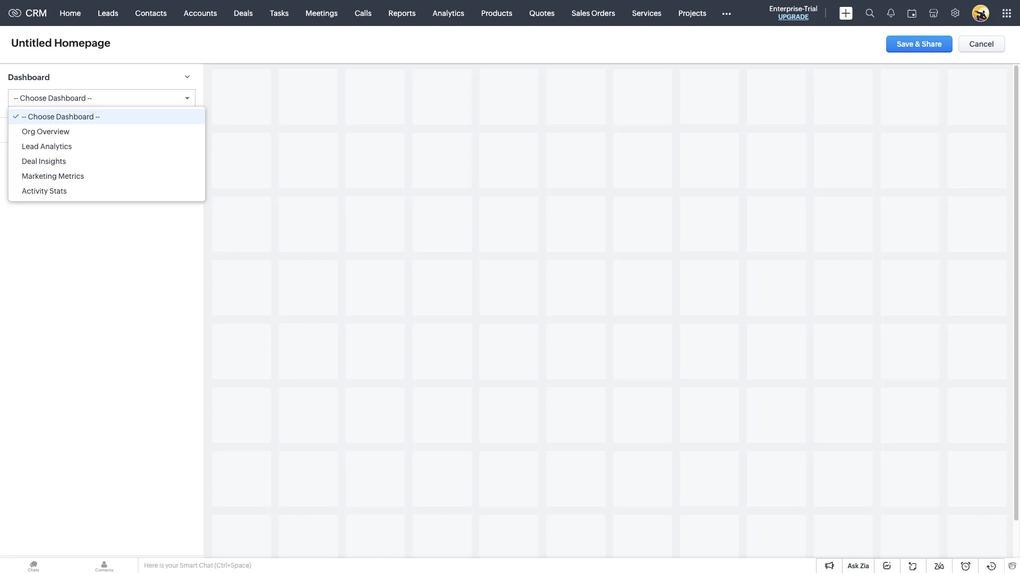 Task type: describe. For each thing, give the bounding box(es) containing it.
choose inside field
[[20, 94, 47, 103]]

upgrade
[[778, 13, 809, 21]]

custom view link
[[0, 118, 203, 143]]

contacts
[[135, 9, 167, 17]]

0 vertical spatial dashboard
[[8, 73, 50, 82]]

sales
[[572, 9, 590, 17]]

search image
[[865, 9, 874, 18]]

insights
[[39, 157, 66, 166]]

&
[[915, 40, 920, 48]]

services
[[632, 9, 661, 17]]

2 vertical spatial dashboard
[[56, 113, 94, 121]]

0 vertical spatial analytics
[[433, 9, 464, 17]]

org overview
[[22, 128, 70, 136]]

products link
[[473, 0, 521, 26]]

analytics link
[[424, 0, 473, 26]]

save & share button
[[886, 36, 953, 53]]

search element
[[859, 0, 881, 26]]

contacts image
[[71, 559, 138, 574]]

orders
[[591, 9, 615, 17]]

cancel
[[969, 40, 994, 48]]

home link
[[51, 0, 89, 26]]

dashboard link
[[0, 64, 203, 89]]

quotes link
[[521, 0, 563, 26]]

create menu image
[[839, 7, 853, 19]]

-- choose dashboard -- inside field
[[14, 94, 92, 103]]

meetings
[[306, 9, 338, 17]]

zia
[[860, 563, 869, 571]]

overview
[[37, 128, 70, 136]]

(ctrl+space)
[[214, 563, 251, 570]]

view
[[40, 127, 58, 136]]

lead analytics
[[22, 143, 72, 151]]

profile image
[[972, 5, 989, 22]]

enterprise-trial upgrade
[[769, 5, 818, 21]]

chat
[[199, 563, 213, 570]]

signals image
[[887, 9, 895, 18]]

activity
[[22, 187, 48, 196]]

accounts
[[184, 9, 217, 17]]

tree containing -- choose dashboard --
[[9, 107, 205, 202]]

projects link
[[670, 0, 715, 26]]

calls link
[[346, 0, 380, 26]]

1 vertical spatial -- choose dashboard --
[[22, 113, 100, 121]]



Task type: locate. For each thing, give the bounding box(es) containing it.
deals link
[[225, 0, 261, 26]]

leads
[[98, 9, 118, 17]]

calendar image
[[907, 9, 916, 17]]

ask
[[848, 563, 859, 571]]

sales orders link
[[563, 0, 624, 26]]

1 vertical spatial choose
[[28, 113, 55, 121]]

choose
[[20, 94, 47, 103], [28, 113, 55, 121]]

1 vertical spatial analytics
[[40, 143, 72, 151]]

marketing metrics
[[22, 172, 84, 181]]

services link
[[624, 0, 670, 26]]

calls
[[355, 9, 372, 17]]

deal insights
[[22, 157, 66, 166]]

create menu element
[[833, 0, 859, 26]]

marketing
[[22, 172, 57, 181]]

is
[[159, 563, 164, 570]]

choose up org overview
[[28, 113, 55, 121]]

dashboard inside field
[[48, 94, 86, 103]]

crm link
[[9, 7, 47, 19]]

tree
[[9, 107, 205, 202]]

analytics right reports
[[433, 9, 464, 17]]

custom
[[8, 127, 38, 136]]

save & share
[[897, 40, 942, 48]]

None text field
[[8, 35, 140, 50]]

deal
[[22, 157, 37, 166]]

ask zia
[[848, 563, 869, 571]]

0 vertical spatial choose
[[20, 94, 47, 103]]

reports link
[[380, 0, 424, 26]]

your
[[165, 563, 178, 570]]

leads link
[[89, 0, 127, 26]]

home
[[60, 9, 81, 17]]

tasks
[[270, 9, 289, 17]]

here is your smart chat (ctrl+space)
[[144, 563, 251, 570]]

sales orders
[[572, 9, 615, 17]]

share
[[922, 40, 942, 48]]

contacts link
[[127, 0, 175, 26]]

save
[[897, 40, 914, 48]]

here
[[144, 563, 158, 570]]

accounts link
[[175, 0, 225, 26]]

deals
[[234, 9, 253, 17]]

org
[[22, 128, 35, 136]]

-- Choose Dashboard -- field
[[9, 90, 195, 106]]

tasks link
[[261, 0, 297, 26]]

Other Modules field
[[715, 5, 738, 22]]

chats image
[[0, 559, 67, 574]]

stats
[[49, 187, 67, 196]]

analytics
[[433, 9, 464, 17], [40, 143, 72, 151]]

trial
[[804, 5, 818, 13]]

signals element
[[881, 0, 901, 26]]

-- choose dashboard --
[[14, 94, 92, 103], [22, 113, 100, 121]]

activity stats
[[22, 187, 67, 196]]

dashboard
[[8, 73, 50, 82], [48, 94, 86, 103], [56, 113, 94, 121]]

-
[[14, 94, 16, 103], [16, 94, 18, 103], [87, 94, 90, 103], [90, 94, 92, 103], [22, 113, 24, 121], [24, 113, 26, 121], [95, 113, 98, 121], [98, 113, 100, 121]]

lead
[[22, 143, 39, 151]]

-- choose dashboard -- up overview
[[22, 113, 100, 121]]

-- choose dashboard -- up view
[[14, 94, 92, 103]]

choose up custom view
[[20, 94, 47, 103]]

reports
[[389, 9, 416, 17]]

metrics
[[58, 172, 84, 181]]

1 vertical spatial dashboard
[[48, 94, 86, 103]]

crm
[[26, 7, 47, 19]]

0 vertical spatial -- choose dashboard --
[[14, 94, 92, 103]]

products
[[481, 9, 512, 17]]

custom view
[[8, 127, 58, 136]]

profile element
[[966, 0, 996, 26]]

cancel button
[[958, 36, 1005, 53]]

smart
[[180, 563, 198, 570]]

analytics down overview
[[40, 143, 72, 151]]

1 horizontal spatial analytics
[[433, 9, 464, 17]]

quotes
[[529, 9, 555, 17]]

meetings link
[[297, 0, 346, 26]]

0 horizontal spatial analytics
[[40, 143, 72, 151]]

projects
[[678, 9, 706, 17]]

enterprise-
[[769, 5, 804, 13]]



Task type: vqa. For each thing, say whether or not it's contained in the screenshot.
Calls
yes



